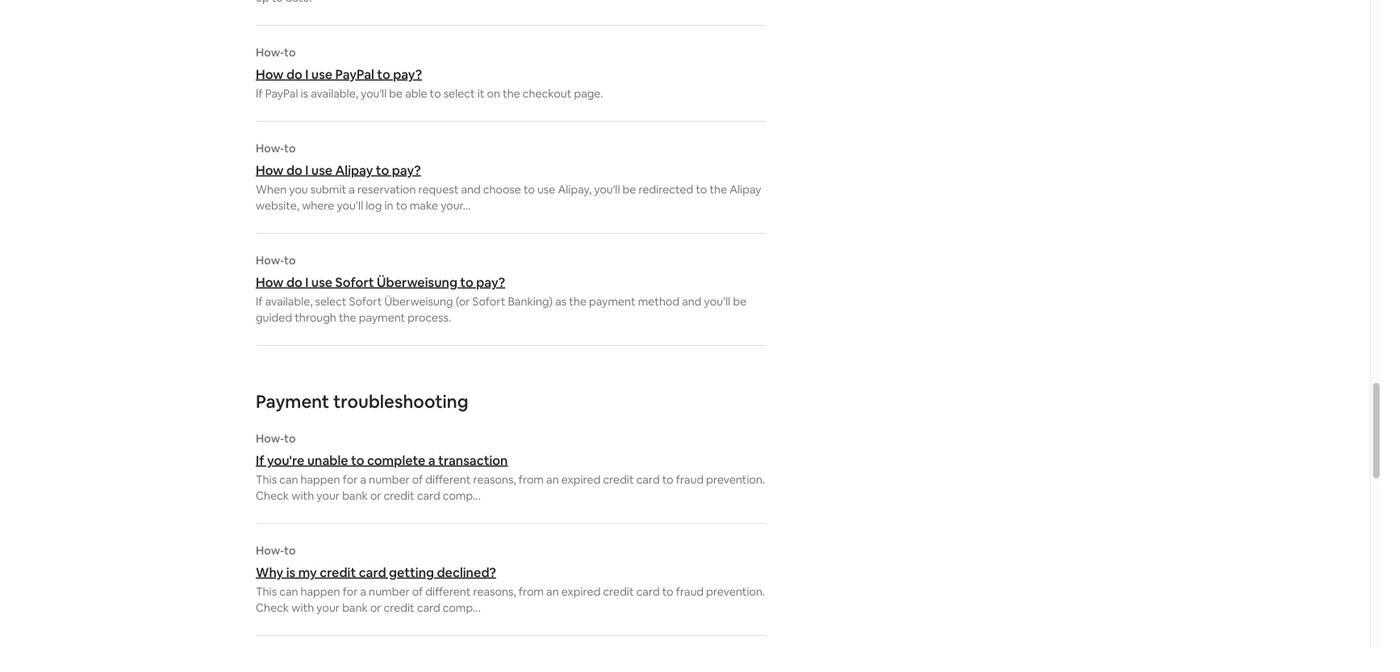 Task type: locate. For each thing, give the bounding box(es) containing it.
of inside how-to why is my credit card getting declined? this can happen for a number of different reasons, from an expired credit card to fraud prevention. check with your bank or credit card comp…
[[412, 585, 423, 600]]

0 vertical spatial paypal
[[335, 66, 374, 82]]

your
[[317, 489, 340, 504], [317, 601, 340, 616]]

1 this from the top
[[256, 473, 277, 487]]

1 vertical spatial can
[[279, 585, 298, 600]]

for
[[343, 473, 358, 487], [343, 585, 358, 600]]

0 vertical spatial if
[[256, 86, 263, 101]]

how-to how do i use paypal to pay? if paypal is available, you'll be able to select it on the checkout page.
[[256, 45, 603, 101]]

1 vertical spatial i
[[305, 162, 309, 178]]

2 vertical spatial how
[[256, 274, 284, 291]]

different down declined?
[[426, 585, 471, 600]]

1 with from the top
[[292, 489, 314, 504]]

0 vertical spatial is
[[301, 86, 308, 101]]

check inside how-to if you're unable to complete a transaction this can happen for a number of different reasons, from an expired credit card to fraud prevention. check with your bank or credit card comp…
[[256, 489, 289, 504]]

0 vertical spatial how
[[256, 66, 284, 82]]

how- for how do i use alipay to pay?
[[256, 141, 284, 156]]

1 an from the top
[[546, 473, 559, 487]]

number for complete
[[369, 473, 410, 487]]

pay? inside how-to how do i use sofort überweisung to pay? if available, select sofort überweisung (or sofort banking) as the payment method and you'll be guided through the payment process.
[[476, 274, 505, 291]]

you'll right method
[[704, 295, 731, 309]]

2 or from the top
[[370, 601, 381, 616]]

available, inside how-to how do i use sofort überweisung to pay? if available, select sofort überweisung (or sofort banking) as the payment method and you'll be guided through the payment process.
[[265, 295, 313, 309]]

with down you're
[[292, 489, 314, 504]]

why
[[256, 565, 284, 581]]

1 vertical spatial check
[[256, 601, 289, 616]]

1 prevention. from the top
[[706, 473, 765, 487]]

page.
[[574, 86, 603, 101]]

fraud inside how-to why is my credit card getting declined? this can happen for a number of different reasons, from an expired credit card to fraud prevention. check with your bank or credit card comp…
[[676, 585, 704, 600]]

prevention. inside how-to why is my credit card getting declined? this can happen for a number of different reasons, from an expired credit card to fraud prevention. check with your bank or credit card comp…
[[706, 585, 765, 600]]

different inside how-to if you're unable to complete a transaction this can happen for a number of different reasons, from an expired credit card to fraud prevention. check with your bank or credit card comp…
[[426, 473, 471, 487]]

of down complete
[[412, 473, 423, 487]]

this for if
[[256, 473, 277, 487]]

0 vertical spatial reasons,
[[473, 473, 516, 487]]

banking)
[[508, 295, 553, 309]]

you'll
[[337, 199, 363, 213], [704, 295, 731, 309]]

0 vertical spatial you'll
[[337, 199, 363, 213]]

1 vertical spatial if
[[256, 295, 263, 309]]

paypal
[[335, 66, 374, 82], [265, 86, 298, 101]]

can inside how-to why is my credit card getting declined? this can happen for a number of different reasons, from an expired credit card to fraud prevention. check with your bank or credit card comp…
[[279, 585, 298, 600]]

0 horizontal spatial you'll
[[361, 86, 387, 101]]

to
[[284, 45, 296, 60], [377, 66, 390, 82], [430, 86, 441, 101], [284, 141, 296, 156], [376, 162, 389, 178], [524, 182, 535, 197], [696, 182, 707, 197], [396, 199, 407, 213], [284, 253, 296, 268], [460, 274, 474, 291], [284, 432, 296, 446], [351, 452, 364, 469], [662, 473, 674, 487], [284, 544, 296, 558], [662, 585, 674, 600]]

2 if from the top
[[256, 295, 263, 309]]

0 horizontal spatial you'll
[[337, 199, 363, 213]]

1 vertical spatial number
[[369, 585, 410, 600]]

2 reasons, from the top
[[473, 585, 516, 600]]

1 vertical spatial is
[[286, 565, 296, 581]]

your down unable
[[317, 489, 340, 504]]

use
[[311, 66, 333, 82], [311, 162, 333, 178], [537, 182, 556, 197], [311, 274, 333, 291]]

you
[[289, 182, 308, 197]]

happen inside how-to why is my credit card getting declined? this can happen for a number of different reasons, from an expired credit card to fraud prevention. check with your bank or credit card comp…
[[301, 585, 340, 600]]

the right redirected
[[710, 182, 727, 197]]

select
[[444, 86, 475, 101], [315, 295, 347, 309]]

0 vertical spatial prevention.
[[706, 473, 765, 487]]

2 vertical spatial pay?
[[476, 274, 505, 291]]

do inside how-to how do i use alipay to pay? when you submit a reservation request and choose to use alipay, you'll be redirected to the alipay website, where you'll log in to make your…
[[286, 162, 303, 178]]

2 an from the top
[[546, 585, 559, 600]]

2 different from the top
[[426, 585, 471, 600]]

a
[[349, 182, 355, 197], [428, 452, 436, 469], [360, 473, 366, 487], [360, 585, 366, 600]]

comp… for declined?
[[443, 601, 481, 616]]

check
[[256, 489, 289, 504], [256, 601, 289, 616]]

the right "on"
[[503, 86, 520, 101]]

0 vertical spatial happen
[[301, 473, 340, 487]]

with for unable
[[292, 489, 314, 504]]

where
[[302, 199, 334, 213]]

different
[[426, 473, 471, 487], [426, 585, 471, 600]]

1 horizontal spatial paypal
[[335, 66, 374, 82]]

or inside how-to why is my credit card getting declined? this can happen for a number of different reasons, from an expired credit card to fraud prevention. check with your bank or credit card comp…
[[370, 601, 381, 616]]

how- inside how-to why is my credit card getting declined? this can happen for a number of different reasons, from an expired credit card to fraud prevention. check with your bank or credit card comp…
[[256, 544, 284, 558]]

1 vertical spatial available,
[[265, 295, 313, 309]]

an
[[546, 473, 559, 487], [546, 585, 559, 600]]

how inside how-to how do i use sofort überweisung to pay? if available, select sofort überweisung (or sofort banking) as the payment method and you'll be guided through the payment process.
[[256, 274, 284, 291]]

0 vertical spatial can
[[279, 473, 298, 487]]

happen
[[301, 473, 340, 487], [301, 585, 340, 600]]

from down why is my credit card getting declined? link
[[519, 585, 544, 600]]

different down transaction
[[426, 473, 471, 487]]

your inside how-to if you're unable to complete a transaction this can happen for a number of different reasons, from an expired credit card to fraud prevention. check with your bank or credit card comp…
[[317, 489, 340, 504]]

different inside how-to why is my credit card getting declined? this can happen for a number of different reasons, from an expired credit card to fraud prevention. check with your bank or credit card comp…
[[426, 585, 471, 600]]

0 vertical spatial check
[[256, 489, 289, 504]]

expired for declined?
[[561, 585, 601, 600]]

2 with from the top
[[292, 601, 314, 616]]

2 your from the top
[[317, 601, 340, 616]]

how do i use paypal to pay? link
[[256, 66, 766, 82]]

0 vertical spatial for
[[343, 473, 358, 487]]

alipay right redirected
[[730, 182, 762, 197]]

pay? inside how-to how do i use paypal to pay? if paypal is available, you'll be able to select it on the checkout page.
[[393, 66, 422, 82]]

0 vertical spatial expired
[[561, 473, 601, 487]]

1 your from the top
[[317, 489, 340, 504]]

0 vertical spatial different
[[426, 473, 471, 487]]

1 vertical spatial pay?
[[392, 162, 421, 178]]

0 horizontal spatial select
[[315, 295, 347, 309]]

2 fraud from the top
[[676, 585, 704, 600]]

1 vertical spatial with
[[292, 601, 314, 616]]

0 vertical spatial be
[[389, 86, 403, 101]]

2 number from the top
[[369, 585, 410, 600]]

how inside how-to how do i use paypal to pay? if paypal is available, you'll be able to select it on the checkout page.
[[256, 66, 284, 82]]

0 vertical spatial your
[[317, 489, 340, 504]]

select up through on the left of page
[[315, 295, 347, 309]]

happen for my
[[301, 585, 340, 600]]

payment
[[589, 295, 636, 309], [359, 311, 405, 325]]

2 can from the top
[[279, 585, 298, 600]]

happen down unable
[[301, 473, 340, 487]]

0 horizontal spatial and
[[461, 182, 481, 197]]

number down getting
[[369, 585, 410, 600]]

0 vertical spatial number
[[369, 473, 410, 487]]

from down if you're unable to complete a transaction 'link'
[[519, 473, 544, 487]]

comp… down transaction
[[443, 489, 481, 504]]

comp… inside how-to why is my credit card getting declined? this can happen for a number of different reasons, from an expired credit card to fraud prevention. check with your bank or credit card comp…
[[443, 601, 481, 616]]

check down you're
[[256, 489, 289, 504]]

and inside how-to how do i use sofort überweisung to pay? if available, select sofort überweisung (or sofort banking) as the payment method and you'll be guided through the payment process.
[[682, 295, 702, 309]]

the inside how-to how do i use alipay to pay? when you submit a reservation request and choose to use alipay, you'll be redirected to the alipay website, where you'll log in to make your…
[[710, 182, 727, 197]]

2 do from the top
[[286, 162, 303, 178]]

this
[[256, 473, 277, 487], [256, 585, 277, 600]]

use inside how-to how do i use sofort überweisung to pay? if available, select sofort überweisung (or sofort banking) as the payment method and you'll be guided through the payment process.
[[311, 274, 333, 291]]

is
[[301, 86, 308, 101], [286, 565, 296, 581]]

expired
[[561, 473, 601, 487], [561, 585, 601, 600]]

reasons, inside how-to why is my credit card getting declined? this can happen for a number of different reasons, from an expired credit card to fraud prevention. check with your bank or credit card comp…
[[473, 585, 516, 600]]

reasons, inside how-to if you're unable to complete a transaction this can happen for a number of different reasons, from an expired credit card to fraud prevention. check with your bank or credit card comp…
[[473, 473, 516, 487]]

be
[[389, 86, 403, 101], [623, 182, 636, 197], [733, 295, 747, 309]]

4 how- from the top
[[256, 432, 284, 446]]

you'll left log
[[337, 199, 363, 213]]

the
[[503, 86, 520, 101], [710, 182, 727, 197], [569, 295, 587, 309], [339, 311, 356, 325]]

1 how from the top
[[256, 66, 284, 82]]

0 vertical spatial pay?
[[393, 66, 422, 82]]

1 i from the top
[[305, 66, 309, 82]]

check for why
[[256, 601, 289, 616]]

make
[[410, 199, 438, 213]]

the inside how-to how do i use paypal to pay? if paypal is available, you'll be able to select it on the checkout page.
[[503, 86, 520, 101]]

check for if
[[256, 489, 289, 504]]

1 vertical spatial or
[[370, 601, 381, 616]]

2 vertical spatial if
[[256, 452, 264, 469]]

1 expired from the top
[[561, 473, 601, 487]]

different for declined?
[[426, 585, 471, 600]]

from for if you're unable to complete a transaction
[[519, 473, 544, 487]]

comp… down declined?
[[443, 601, 481, 616]]

1 vertical spatial comp…
[[443, 601, 481, 616]]

0 vertical spatial with
[[292, 489, 314, 504]]

do inside how-to how do i use paypal to pay? if paypal is available, you'll be able to select it on the checkout page.
[[286, 66, 303, 82]]

0 horizontal spatial is
[[286, 565, 296, 581]]

how
[[256, 66, 284, 82], [256, 162, 284, 178], [256, 274, 284, 291]]

can down the why
[[279, 585, 298, 600]]

2 i from the top
[[305, 162, 309, 178]]

number
[[369, 473, 410, 487], [369, 585, 410, 600]]

your inside how-to why is my credit card getting declined? this can happen for a number of different reasons, from an expired credit card to fraud prevention. check with your bank or credit card comp…
[[317, 601, 340, 616]]

why is my credit card getting declined? link
[[256, 565, 766, 581]]

1 vertical spatial fraud
[[676, 585, 704, 600]]

how do i use sofort überweisung to pay? link
[[256, 274, 766, 291]]

0 vertical spatial and
[[461, 182, 481, 197]]

1 vertical spatial expired
[[561, 585, 601, 600]]

1 vertical spatial select
[[315, 295, 347, 309]]

1 horizontal spatial and
[[682, 295, 702, 309]]

0 horizontal spatial paypal
[[265, 86, 298, 101]]

(or
[[456, 295, 470, 309]]

3 how from the top
[[256, 274, 284, 291]]

1 horizontal spatial payment
[[589, 295, 636, 309]]

1 vertical spatial happen
[[301, 585, 340, 600]]

2 comp… from the top
[[443, 601, 481, 616]]

0 vertical spatial an
[[546, 473, 559, 487]]

2 bank from the top
[[342, 601, 368, 616]]

1 or from the top
[[370, 489, 381, 504]]

1 vertical spatial your
[[317, 601, 340, 616]]

1 from from the top
[[519, 473, 544, 487]]

can down you're
[[279, 473, 298, 487]]

bank inside how-to if you're unable to complete a transaction this can happen for a number of different reasons, from an expired credit card to fraud prevention. check with your bank or credit card comp…
[[342, 489, 368, 504]]

or inside how-to if you're unable to complete a transaction this can happen for a number of different reasons, from an expired credit card to fraud prevention. check with your bank or credit card comp…
[[370, 489, 381, 504]]

2 happen from the top
[[301, 585, 340, 600]]

your down my on the bottom left of the page
[[317, 601, 340, 616]]

0 vertical spatial do
[[286, 66, 303, 82]]

reasons, for transaction
[[473, 473, 516, 487]]

1 vertical spatial do
[[286, 162, 303, 178]]

you'll right alipay,
[[594, 182, 620, 197]]

use inside how-to how do i use paypal to pay? if paypal is available, you'll be able to select it on the checkout page.
[[311, 66, 333, 82]]

sofort
[[335, 274, 374, 291], [349, 295, 382, 309], [473, 295, 506, 309]]

bank
[[342, 489, 368, 504], [342, 601, 368, 616]]

1 vertical spatial different
[[426, 585, 471, 600]]

1 vertical spatial you'll
[[704, 295, 731, 309]]

why is my credit card getting declined? element
[[256, 544, 766, 617]]

if inside how-to how do i use sofort überweisung to pay? if available, select sofort überweisung (or sofort banking) as the payment method and you'll be guided through the payment process.
[[256, 295, 263, 309]]

2 how- from the top
[[256, 141, 284, 156]]

for for credit
[[343, 585, 358, 600]]

0 vertical spatial of
[[412, 473, 423, 487]]

1 comp… from the top
[[443, 489, 481, 504]]

able
[[405, 86, 427, 101]]

0 horizontal spatial be
[[389, 86, 403, 101]]

1 vertical spatial how
[[256, 162, 284, 178]]

of for a
[[412, 473, 423, 487]]

use for when
[[311, 162, 333, 178]]

bank inside how-to why is my credit card getting declined? this can happen for a number of different reasons, from an expired credit card to fraud prevention. check with your bank or credit card comp…
[[342, 601, 368, 616]]

how do i use paypal to pay? element
[[256, 45, 766, 102]]

0 vertical spatial this
[[256, 473, 277, 487]]

2 of from the top
[[412, 585, 423, 600]]

prevention. for why is my credit card getting declined?
[[706, 585, 765, 600]]

1 vertical spatial bank
[[342, 601, 368, 616]]

an down if you're unable to complete a transaction 'link'
[[546, 473, 559, 487]]

i inside how-to how do i use paypal to pay? if paypal is available, you'll be able to select it on the checkout page.
[[305, 66, 309, 82]]

fraud for if you're unable to complete a transaction
[[676, 473, 704, 487]]

1 vertical spatial alipay
[[730, 182, 762, 197]]

different for transaction
[[426, 473, 471, 487]]

if inside how-to how do i use paypal to pay? if paypal is available, you'll be able to select it on the checkout page.
[[256, 86, 263, 101]]

bank for credit
[[342, 601, 368, 616]]

can
[[279, 473, 298, 487], [279, 585, 298, 600]]

1 of from the top
[[412, 473, 423, 487]]

3 i from the top
[[305, 274, 309, 291]]

an inside how-to if you're unable to complete a transaction this can happen for a number of different reasons, from an expired credit card to fraud prevention. check with your bank or credit card comp…
[[546, 473, 559, 487]]

comp… inside how-to if you're unable to complete a transaction this can happen for a number of different reasons, from an expired credit card to fraud prevention. check with your bank or credit card comp…
[[443, 489, 481, 504]]

0 vertical spatial payment
[[589, 295, 636, 309]]

1 vertical spatial be
[[623, 182, 636, 197]]

do inside how-to how do i use sofort überweisung to pay? if available, select sofort überweisung (or sofort banking) as the payment method and you'll be guided through the payment process.
[[286, 274, 303, 291]]

payment left method
[[589, 295, 636, 309]]

0 vertical spatial from
[[519, 473, 544, 487]]

select inside how-to how do i use paypal to pay? if paypal is available, you'll be able to select it on the checkout page.
[[444, 86, 475, 101]]

guided
[[256, 311, 292, 325]]

3 if from the top
[[256, 452, 264, 469]]

2 how from the top
[[256, 162, 284, 178]]

1 do from the top
[[286, 66, 303, 82]]

how inside how-to how do i use alipay to pay? when you submit a reservation request and choose to use alipay, you'll be redirected to the alipay website, where you'll log in to make your…
[[256, 162, 284, 178]]

1 fraud from the top
[[676, 473, 704, 487]]

1 vertical spatial and
[[682, 295, 702, 309]]

of
[[412, 473, 423, 487], [412, 585, 423, 600]]

2 check from the top
[[256, 601, 289, 616]]

from inside how-to why is my credit card getting declined? this can happen for a number of different reasons, from an expired credit card to fraud prevention. check with your bank or credit card comp…
[[519, 585, 544, 600]]

happen inside how-to if you're unable to complete a transaction this can happen for a number of different reasons, from an expired credit card to fraud prevention. check with your bank or credit card comp…
[[301, 473, 340, 487]]

this inside how-to why is my credit card getting declined? this can happen for a number of different reasons, from an expired credit card to fraud prevention. check with your bank or credit card comp…
[[256, 585, 277, 600]]

the right through on the left of page
[[339, 311, 356, 325]]

how-to why is my credit card getting declined? this can happen for a number of different reasons, from an expired credit card to fraud prevention. check with your bank or credit card comp…
[[256, 544, 765, 616]]

1 number from the top
[[369, 473, 410, 487]]

2 this from the top
[[256, 585, 277, 600]]

1 can from the top
[[279, 473, 298, 487]]

expired down why is my credit card getting declined? link
[[561, 585, 601, 600]]

1 vertical spatial an
[[546, 585, 559, 600]]

and
[[461, 182, 481, 197], [682, 295, 702, 309]]

0 horizontal spatial alipay
[[335, 162, 373, 178]]

from inside how-to if you're unable to complete a transaction this can happen for a number of different reasons, from an expired credit card to fraud prevention. check with your bank or credit card comp…
[[519, 473, 544, 487]]

comp…
[[443, 489, 481, 504], [443, 601, 481, 616]]

for for to
[[343, 473, 358, 487]]

i inside how-to how do i use sofort überweisung to pay? if available, select sofort überweisung (or sofort banking) as the payment method and you'll be guided through the payment process.
[[305, 274, 309, 291]]

with inside how-to if you're unable to complete a transaction this can happen for a number of different reasons, from an expired credit card to fraud prevention. check with your bank or credit card comp…
[[292, 489, 314, 504]]

from
[[519, 473, 544, 487], [519, 585, 544, 600]]

1 horizontal spatial select
[[444, 86, 475, 101]]

1 horizontal spatial is
[[301, 86, 308, 101]]

available,
[[311, 86, 358, 101], [265, 295, 313, 309]]

how do i use alipay to pay? element
[[256, 141, 766, 214]]

i
[[305, 66, 309, 82], [305, 162, 309, 178], [305, 274, 309, 291]]

reasons,
[[473, 473, 516, 487], [473, 585, 516, 600]]

1 vertical spatial you'll
[[594, 182, 620, 197]]

for inside how-to if you're unable to complete a transaction this can happen for a number of different reasons, from an expired credit card to fraud prevention. check with your bank or credit card comp…
[[343, 473, 358, 487]]

and right method
[[682, 295, 702, 309]]

pay? inside how-to how do i use alipay to pay? when you submit a reservation request and choose to use alipay, you'll be redirected to the alipay website, where you'll log in to make your…
[[392, 162, 421, 178]]

reasons, down why is my credit card getting declined? link
[[473, 585, 516, 600]]

2 horizontal spatial be
[[733, 295, 747, 309]]

you'll
[[361, 86, 387, 101], [594, 182, 620, 197]]

with inside how-to why is my credit card getting declined? this can happen for a number of different reasons, from an expired credit card to fraud prevention. check with your bank or credit card comp…
[[292, 601, 314, 616]]

how- inside how-to how do i use paypal to pay? if paypal is available, you'll be able to select it on the checkout page.
[[256, 45, 284, 60]]

website,
[[256, 199, 300, 213]]

0 vertical spatial you'll
[[361, 86, 387, 101]]

i inside how-to how do i use alipay to pay? when you submit a reservation request and choose to use alipay, you'll be redirected to the alipay website, where you'll log in to make your…
[[305, 162, 309, 178]]

for inside how-to why is my credit card getting declined? this can happen for a number of different reasons, from an expired credit card to fraud prevention. check with your bank or credit card comp…
[[343, 585, 358, 600]]

number inside how-to if you're unable to complete a transaction this can happen for a number of different reasons, from an expired credit card to fraud prevention. check with your bank or credit card comp…
[[369, 473, 410, 487]]

checkout
[[523, 86, 572, 101]]

this down you're
[[256, 473, 277, 487]]

0 vertical spatial available,
[[311, 86, 358, 101]]

this down the why
[[256, 585, 277, 600]]

do for how do i use sofort überweisung to pay?
[[286, 274, 303, 291]]

this inside how-to if you're unable to complete a transaction this can happen for a number of different reasons, from an expired credit card to fraud prevention. check with your bank or credit card comp…
[[256, 473, 277, 487]]

0 vertical spatial or
[[370, 489, 381, 504]]

do
[[286, 66, 303, 82], [286, 162, 303, 178], [286, 274, 303, 291]]

fraud inside how-to if you're unable to complete a transaction this can happen for a number of different reasons, from an expired credit card to fraud prevention. check with your bank or credit card comp…
[[676, 473, 704, 487]]

how- inside how-to how do i use alipay to pay? when you submit a reservation request and choose to use alipay, you'll be redirected to the alipay website, where you'll log in to make your…
[[256, 141, 284, 156]]

0 vertical spatial bank
[[342, 489, 368, 504]]

how- for why is my credit card getting declined?
[[256, 544, 284, 558]]

1 happen from the top
[[301, 473, 340, 487]]

expired inside how-to why is my credit card getting declined? this can happen for a number of different reasons, from an expired credit card to fraud prevention. check with your bank or credit card comp…
[[561, 585, 601, 600]]

can inside how-to if you're unable to complete a transaction this can happen for a number of different reasons, from an expired credit card to fraud prevention. check with your bank or credit card comp…
[[279, 473, 298, 487]]

if you're unable to complete a transaction element
[[256, 432, 766, 504]]

0 vertical spatial i
[[305, 66, 309, 82]]

check inside how-to why is my credit card getting declined? this can happen for a number of different reasons, from an expired credit card to fraud prevention. check with your bank or credit card comp…
[[256, 601, 289, 616]]

or
[[370, 489, 381, 504], [370, 601, 381, 616]]

0 vertical spatial comp…
[[443, 489, 481, 504]]

you'll left able
[[361, 86, 387, 101]]

2 prevention. from the top
[[706, 585, 765, 600]]

reasons, down if you're unable to complete a transaction 'link'
[[473, 473, 516, 487]]

payment left process.
[[359, 311, 405, 325]]

how-
[[256, 45, 284, 60], [256, 141, 284, 156], [256, 253, 284, 268], [256, 432, 284, 446], [256, 544, 284, 558]]

expired for transaction
[[561, 473, 601, 487]]

1 vertical spatial of
[[412, 585, 423, 600]]

a inside how-to how do i use alipay to pay? when you submit a reservation request and choose to use alipay, you'll be redirected to the alipay website, where you'll log in to make your…
[[349, 182, 355, 197]]

1 if from the top
[[256, 86, 263, 101]]

alipay up submit
[[335, 162, 373, 178]]

an inside how-to why is my credit card getting declined? this can happen for a number of different reasons, from an expired credit card to fraud prevention. check with your bank or credit card comp…
[[546, 585, 559, 600]]

0 vertical spatial select
[[444, 86, 475, 101]]

pay?
[[393, 66, 422, 82], [392, 162, 421, 178], [476, 274, 505, 291]]

how do i use alipay to pay? link
[[256, 162, 766, 178]]

1 different from the top
[[426, 473, 471, 487]]

1 how- from the top
[[256, 45, 284, 60]]

überweisung
[[377, 274, 458, 291], [385, 295, 453, 309]]

select left it
[[444, 86, 475, 101]]

1 check from the top
[[256, 489, 289, 504]]

expired inside how-to if you're unable to complete a transaction this can happen for a number of different reasons, from an expired credit card to fraud prevention. check with your bank or credit card comp…
[[561, 473, 601, 487]]

with
[[292, 489, 314, 504], [292, 601, 314, 616]]

alipay
[[335, 162, 373, 178], [730, 182, 762, 197]]

how-to how do i use sofort überweisung to pay? if available, select sofort überweisung (or sofort banking) as the payment method and you'll be guided through the payment process.
[[256, 253, 747, 325]]

2 vertical spatial i
[[305, 274, 309, 291]]

i for paypal
[[305, 66, 309, 82]]

with down my on the bottom left of the page
[[292, 601, 314, 616]]

1 for from the top
[[343, 473, 358, 487]]

1 vertical spatial this
[[256, 585, 277, 600]]

credit
[[603, 473, 634, 487], [384, 489, 415, 504], [320, 565, 356, 581], [603, 585, 634, 600], [384, 601, 415, 616]]

of inside how-to if you're unable to complete a transaction this can happen for a number of different reasons, from an expired credit card to fraud prevention. check with your bank or credit card comp…
[[412, 473, 423, 487]]

2 from from the top
[[519, 585, 544, 600]]

you'll inside how-to how do i use alipay to pay? when you submit a reservation request and choose to use alipay, you'll be redirected to the alipay website, where you'll log in to make your…
[[594, 182, 620, 197]]

2 vertical spatial do
[[286, 274, 303, 291]]

alipay,
[[558, 182, 592, 197]]

transaction
[[438, 452, 508, 469]]

happen down my on the bottom left of the page
[[301, 585, 340, 600]]

of down getting
[[412, 585, 423, 600]]

1 vertical spatial for
[[343, 585, 358, 600]]

declined?
[[437, 565, 496, 581]]

0 vertical spatial alipay
[[335, 162, 373, 178]]

1 reasons, from the top
[[473, 473, 516, 487]]

use for pay?
[[311, 274, 333, 291]]

1 vertical spatial reasons,
[[473, 585, 516, 600]]

1 vertical spatial from
[[519, 585, 544, 600]]

1 horizontal spatial be
[[623, 182, 636, 197]]

how for how do i use alipay to pay?
[[256, 162, 284, 178]]

expired down if you're unable to complete a transaction 'link'
[[561, 473, 601, 487]]

or for card
[[370, 601, 381, 616]]

check down the why
[[256, 601, 289, 616]]

my
[[298, 565, 317, 581]]

how- for how do i use paypal to pay?
[[256, 45, 284, 60]]

prevention. inside how-to if you're unable to complete a transaction this can happen for a number of different reasons, from an expired credit card to fraud prevention. check with your bank or credit card comp…
[[706, 473, 765, 487]]

0 vertical spatial fraud
[[676, 473, 704, 487]]

can for is
[[279, 585, 298, 600]]

1 vertical spatial prevention.
[[706, 585, 765, 600]]

if
[[256, 86, 263, 101], [256, 295, 263, 309], [256, 452, 264, 469]]

5 how- from the top
[[256, 544, 284, 558]]

1 vertical spatial überweisung
[[385, 295, 453, 309]]

number inside how-to why is my credit card getting declined? this can happen for a number of different reasons, from an expired credit card to fraud prevention. check with your bank or credit card comp…
[[369, 585, 410, 600]]

how- inside how-to how do i use sofort überweisung to pay? if available, select sofort überweisung (or sofort banking) as the payment method and you'll be guided through the payment process.
[[256, 253, 284, 268]]

an down why is my credit card getting declined? link
[[546, 585, 559, 600]]

fraud
[[676, 473, 704, 487], [676, 585, 704, 600]]

3 do from the top
[[286, 274, 303, 291]]

or for complete
[[370, 489, 381, 504]]

and up your…
[[461, 182, 481, 197]]

2 expired from the top
[[561, 585, 601, 600]]

in
[[385, 199, 394, 213]]

payment troubleshooting
[[256, 390, 469, 413]]

3 how- from the top
[[256, 253, 284, 268]]

card
[[637, 473, 660, 487], [417, 489, 440, 504], [359, 565, 386, 581], [637, 585, 660, 600], [417, 601, 440, 616]]

2 vertical spatial be
[[733, 295, 747, 309]]

how- inside how-to if you're unable to complete a transaction this can happen for a number of different reasons, from an expired credit card to fraud prevention. check with your bank or credit card comp…
[[256, 432, 284, 446]]

1 horizontal spatial you'll
[[704, 295, 731, 309]]

0 horizontal spatial payment
[[359, 311, 405, 325]]

i for alipay
[[305, 162, 309, 178]]

prevention.
[[706, 473, 765, 487], [706, 585, 765, 600]]

2 for from the top
[[343, 585, 358, 600]]

1 horizontal spatial you'll
[[594, 182, 620, 197]]

1 bank from the top
[[342, 489, 368, 504]]

number down complete
[[369, 473, 410, 487]]



Task type: vqa. For each thing, say whether or not it's contained in the screenshot.


Task type: describe. For each thing, give the bounding box(es) containing it.
1 horizontal spatial alipay
[[730, 182, 762, 197]]

how-to if you're unable to complete a transaction this can happen for a number of different reasons, from an expired credit card to fraud prevention. check with your bank or credit card comp…
[[256, 432, 765, 504]]

be inside how-to how do i use alipay to pay? when you submit a reservation request and choose to use alipay, you'll be redirected to the alipay website, where you'll log in to make your…
[[623, 182, 636, 197]]

choose
[[483, 182, 521, 197]]

process.
[[408, 311, 451, 325]]

bank for to
[[342, 489, 368, 504]]

with for my
[[292, 601, 314, 616]]

log
[[366, 199, 382, 213]]

how- for if you're unable to complete a transaction
[[256, 432, 284, 446]]

troubleshooting
[[333, 390, 469, 413]]

your…
[[441, 199, 471, 213]]

when
[[256, 182, 287, 197]]

how for how do i use paypal to pay?
[[256, 66, 284, 82]]

0 vertical spatial überweisung
[[377, 274, 458, 291]]

1 vertical spatial payment
[[359, 311, 405, 325]]

happen for unable
[[301, 473, 340, 487]]

the right as
[[569, 295, 587, 309]]

prevention. for if you're unable to complete a transaction
[[706, 473, 765, 487]]

pay? for how do i use alipay to pay?
[[392, 162, 421, 178]]

is inside how-to how do i use paypal to pay? if paypal is available, you'll be able to select it on the checkout page.
[[301, 86, 308, 101]]

if inside how-to if you're unable to complete a transaction this can happen for a number of different reasons, from an expired credit card to fraud prevention. check with your bank or credit card comp…
[[256, 452, 264, 469]]

reasons, for declined?
[[473, 585, 516, 600]]

is inside how-to why is my credit card getting declined? this can happen for a number of different reasons, from an expired credit card to fraud prevention. check with your bank or credit card comp…
[[286, 565, 296, 581]]

you're
[[267, 452, 305, 469]]

payment
[[256, 390, 329, 413]]

on
[[487, 86, 500, 101]]

available, inside how-to how do i use paypal to pay? if paypal is available, you'll be able to select it on the checkout page.
[[311, 86, 358, 101]]

how-to how do i use alipay to pay? when you submit a reservation request and choose to use alipay, you'll be redirected to the alipay website, where you'll log in to make your…
[[256, 141, 762, 213]]

request
[[419, 182, 459, 197]]

how- for how do i use sofort überweisung to pay?
[[256, 253, 284, 268]]

fraud for why is my credit card getting declined?
[[676, 585, 704, 600]]

submit
[[311, 182, 346, 197]]

do for how do i use paypal to pay?
[[286, 66, 303, 82]]

method
[[638, 295, 680, 309]]

comp… for transaction
[[443, 489, 481, 504]]

can for you're
[[279, 473, 298, 487]]

number for card
[[369, 585, 410, 600]]

getting
[[389, 565, 434, 581]]

unable
[[307, 452, 348, 469]]

as
[[555, 295, 567, 309]]

from for why is my credit card getting declined?
[[519, 585, 544, 600]]

how do i use sofort überweisung to pay? element
[[256, 253, 766, 326]]

pay? for how do i use paypal to pay?
[[393, 66, 422, 82]]

complete
[[367, 452, 426, 469]]

if you're unable to complete a transaction link
[[256, 452, 766, 469]]

do for how do i use alipay to pay?
[[286, 162, 303, 178]]

how for how do i use sofort überweisung to pay?
[[256, 274, 284, 291]]

your for my
[[317, 601, 340, 616]]

i for sofort
[[305, 274, 309, 291]]

you'll inside how-to how do i use alipay to pay? when you submit a reservation request and choose to use alipay, you'll be redirected to the alipay website, where you'll log in to make your…
[[337, 199, 363, 213]]

redirected
[[639, 182, 694, 197]]

and inside how-to how do i use alipay to pay? when you submit a reservation request and choose to use alipay, you'll be redirected to the alipay website, where you'll log in to make your…
[[461, 182, 481, 197]]

it
[[478, 86, 485, 101]]

this for why
[[256, 585, 277, 600]]

an for declined?
[[546, 585, 559, 600]]

reservation
[[357, 182, 416, 197]]

an for transaction
[[546, 473, 559, 487]]

you'll inside how-to how do i use sofort überweisung to pay? if available, select sofort überweisung (or sofort banking) as the payment method and you'll be guided through the payment process.
[[704, 295, 731, 309]]

a inside how-to why is my credit card getting declined? this can happen for a number of different reasons, from an expired credit card to fraud prevention. check with your bank or credit card comp…
[[360, 585, 366, 600]]

of for getting
[[412, 585, 423, 600]]

1 vertical spatial paypal
[[265, 86, 298, 101]]

select inside how-to how do i use sofort überweisung to pay? if available, select sofort überweisung (or sofort banking) as the payment method and you'll be guided through the payment process.
[[315, 295, 347, 309]]

be inside how-to how do i use paypal to pay? if paypal is available, you'll be able to select it on the checkout page.
[[389, 86, 403, 101]]

your for unable
[[317, 489, 340, 504]]

you'll inside how-to how do i use paypal to pay? if paypal is available, you'll be able to select it on the checkout page.
[[361, 86, 387, 101]]

use for if
[[311, 66, 333, 82]]

through
[[295, 311, 336, 325]]

be inside how-to how do i use sofort überweisung to pay? if available, select sofort überweisung (or sofort banking) as the payment method and you'll be guided through the payment process.
[[733, 295, 747, 309]]



